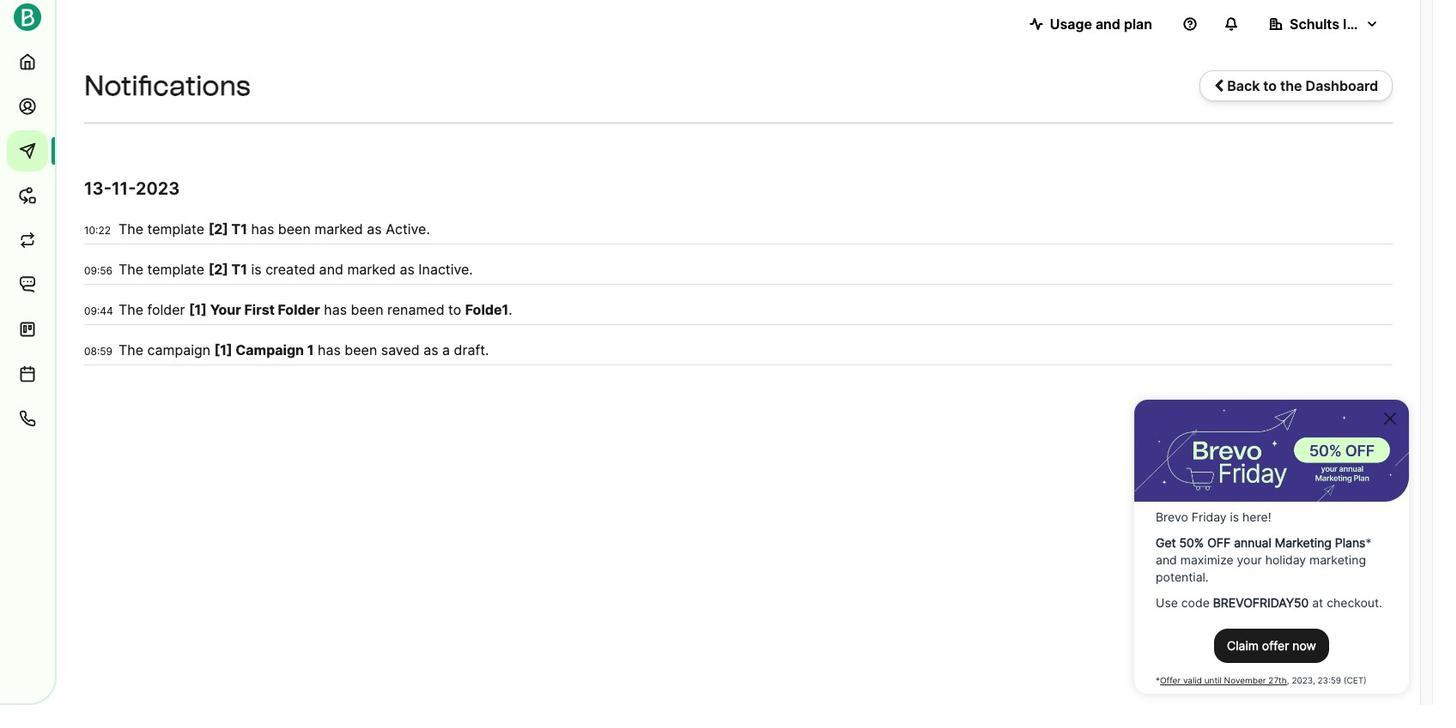 Task type: vqa. For each thing, say whether or not it's contained in the screenshot.
bottom the are
no



Task type: locate. For each thing, give the bounding box(es) containing it.
the right 09:56
[[119, 261, 143, 278]]

1 vertical spatial marked
[[347, 261, 396, 278]]

3 the from the top
[[119, 301, 143, 319]]

to left folde1
[[448, 301, 461, 319]]

0 vertical spatial [1]
[[189, 301, 207, 319]]

t1 for is created and marked as inactive.
[[231, 261, 247, 278]]

2 vertical spatial been
[[345, 342, 377, 359]]

[1] for [1] your first folder
[[189, 301, 207, 319]]

as for saved
[[424, 342, 438, 359]]

1 horizontal spatial [1]
[[214, 342, 232, 359]]

active.
[[386, 221, 430, 238]]

template
[[147, 221, 204, 238], [147, 261, 204, 278]]

marked
[[315, 221, 363, 238], [347, 261, 396, 278]]

the for has
[[119, 221, 143, 238]]

marked down active.
[[347, 261, 396, 278]]

0 vertical spatial to
[[1263, 77, 1277, 94]]

0 vertical spatial has
[[251, 221, 274, 238]]

campaign
[[235, 342, 304, 359]]

and
[[1096, 15, 1121, 33], [319, 261, 343, 278]]

1
[[307, 342, 314, 359]]

1 vertical spatial has
[[324, 301, 347, 319]]

0 vertical spatial and
[[1096, 15, 1121, 33]]

and left plan
[[1096, 15, 1121, 33]]

0 horizontal spatial [1]
[[189, 301, 207, 319]]

t1 up 09:56 the template [2] t1 is created and marked as inactive. on the left top of page
[[231, 221, 247, 238]]

been left renamed
[[351, 301, 383, 319]]

the for first
[[119, 301, 143, 319]]

as left inactive.
[[400, 261, 415, 278]]

1 t1 from the top
[[231, 221, 247, 238]]

template for is created and marked as inactive.
[[147, 261, 204, 278]]

2 [2] from the top
[[208, 261, 228, 278]]

1 template from the top
[[147, 221, 204, 238]]

template down 2023
[[147, 221, 204, 238]]

0 horizontal spatial and
[[319, 261, 343, 278]]

and right created
[[319, 261, 343, 278]]

as for marked
[[400, 261, 415, 278]]

been left saved
[[345, 342, 377, 359]]

usage and plan
[[1050, 15, 1152, 33]]

has right 1
[[318, 342, 341, 359]]

has
[[251, 221, 274, 238], [324, 301, 347, 319], [318, 342, 341, 359]]

08:59
[[84, 345, 112, 358]]

09:56
[[84, 264, 113, 277]]

0 vertical spatial [2]
[[208, 221, 228, 238]]

[2]
[[208, 221, 228, 238], [208, 261, 228, 278]]

the for 1
[[119, 342, 143, 359]]

0 vertical spatial t1
[[231, 221, 247, 238]]

0 vertical spatial as
[[367, 221, 382, 238]]

0 horizontal spatial to
[[448, 301, 461, 319]]

[1] left your
[[189, 301, 207, 319]]

marked up created
[[315, 221, 363, 238]]

0 horizontal spatial as
[[367, 221, 382, 238]]

schults inc
[[1290, 15, 1363, 33]]

[1]
[[189, 301, 207, 319], [214, 342, 232, 359]]

2 t1 from the top
[[231, 261, 247, 278]]

to left "the"
[[1263, 77, 1277, 94]]

the right 08:59
[[119, 342, 143, 359]]

[2] up 09:56 the template [2] t1 is created and marked as inactive. on the left top of page
[[208, 221, 228, 238]]

[1] down your
[[214, 342, 232, 359]]

1 vertical spatial [1]
[[214, 342, 232, 359]]

1 horizontal spatial as
[[400, 261, 415, 278]]

to
[[1263, 77, 1277, 94], [448, 301, 461, 319]]

1 vertical spatial [2]
[[208, 261, 228, 278]]

2 the from the top
[[119, 261, 143, 278]]

as
[[367, 221, 382, 238], [400, 261, 415, 278], [424, 342, 438, 359]]

1 vertical spatial t1
[[231, 261, 247, 278]]

1 vertical spatial as
[[400, 261, 415, 278]]

1 vertical spatial been
[[351, 301, 383, 319]]

back to the dashboard
[[1224, 77, 1378, 94]]

1 the from the top
[[119, 221, 143, 238]]

and inside button
[[1096, 15, 1121, 33]]

1 vertical spatial to
[[448, 301, 461, 319]]

the
[[119, 221, 143, 238], [119, 261, 143, 278], [119, 301, 143, 319], [119, 342, 143, 359]]

campaign
[[147, 342, 210, 359]]

10:22
[[84, 224, 111, 237]]

has right "folder"
[[324, 301, 347, 319]]

template up folder
[[147, 261, 204, 278]]

notifications
[[84, 70, 250, 102]]

the for is
[[119, 261, 143, 278]]

been up created
[[278, 221, 311, 238]]

1 vertical spatial template
[[147, 261, 204, 278]]

has up is at left top
[[251, 221, 274, 238]]

2 vertical spatial as
[[424, 342, 438, 359]]

1 horizontal spatial to
[[1263, 77, 1277, 94]]

folder
[[147, 301, 185, 319]]

2023
[[136, 179, 180, 199]]

13-11-2023
[[84, 179, 180, 199]]

chevron left image
[[1214, 79, 1224, 93]]

1 horizontal spatial and
[[1096, 15, 1121, 33]]

as left active.
[[367, 221, 382, 238]]

t1 left is at left top
[[231, 261, 247, 278]]

09:44
[[84, 305, 113, 318]]

[2] left is at left top
[[208, 261, 228, 278]]

11-
[[112, 179, 136, 199]]

1 vertical spatial and
[[319, 261, 343, 278]]

t1 for has been marked as active.
[[231, 221, 247, 238]]

t1
[[231, 221, 247, 238], [231, 261, 247, 278]]

[1] for [1] campaign 1
[[214, 342, 232, 359]]

as left a
[[424, 342, 438, 359]]

been
[[278, 221, 311, 238], [351, 301, 383, 319], [345, 342, 377, 359]]

4 the from the top
[[119, 342, 143, 359]]

schults inc button
[[1255, 7, 1393, 41]]

0 vertical spatial template
[[147, 221, 204, 238]]

the right 10:22
[[119, 221, 143, 238]]

inactive.
[[418, 261, 473, 278]]

the right 09:44
[[119, 301, 143, 319]]

2 horizontal spatial as
[[424, 342, 438, 359]]

1 [2] from the top
[[208, 221, 228, 238]]

inc
[[1343, 15, 1363, 33]]

usage
[[1050, 15, 1092, 33]]

schults
[[1290, 15, 1340, 33]]

the
[[1280, 77, 1302, 94]]

2 template from the top
[[147, 261, 204, 278]]



Task type: describe. For each thing, give the bounding box(es) containing it.
renamed
[[387, 301, 444, 319]]

a
[[442, 342, 450, 359]]

09:44 the folder [1] your first folder has been renamed to folde1 .
[[84, 301, 512, 319]]

2 vertical spatial has
[[318, 342, 341, 359]]

plan
[[1124, 15, 1152, 33]]

created
[[266, 261, 315, 278]]

draft.
[[454, 342, 489, 359]]

template for has been marked as active.
[[147, 221, 204, 238]]

09:56 the template [2] t1 is created and marked as inactive.
[[84, 261, 473, 278]]

13-
[[84, 179, 112, 199]]

[2] for has been marked as active.
[[208, 221, 228, 238]]

.
[[509, 301, 512, 319]]

0 vertical spatial marked
[[315, 221, 363, 238]]

usage and plan button
[[1016, 7, 1166, 41]]

saved
[[381, 342, 420, 359]]

10:22 the template [2] t1 has been marked as active.
[[84, 221, 430, 238]]

dashboard
[[1306, 77, 1378, 94]]

[2] for is created and marked as inactive.
[[208, 261, 228, 278]]

back
[[1227, 77, 1260, 94]]

0 vertical spatial been
[[278, 221, 311, 238]]

your
[[210, 301, 241, 319]]

08:59 the campaign [1] campaign 1 has been saved as a draft.
[[84, 342, 489, 359]]

to inside back to the dashboard link
[[1263, 77, 1277, 94]]

folde1
[[465, 301, 509, 319]]

folder
[[278, 301, 320, 319]]

first
[[244, 301, 275, 319]]

back to the dashboard link
[[1200, 70, 1393, 101]]

is
[[251, 261, 262, 278]]



